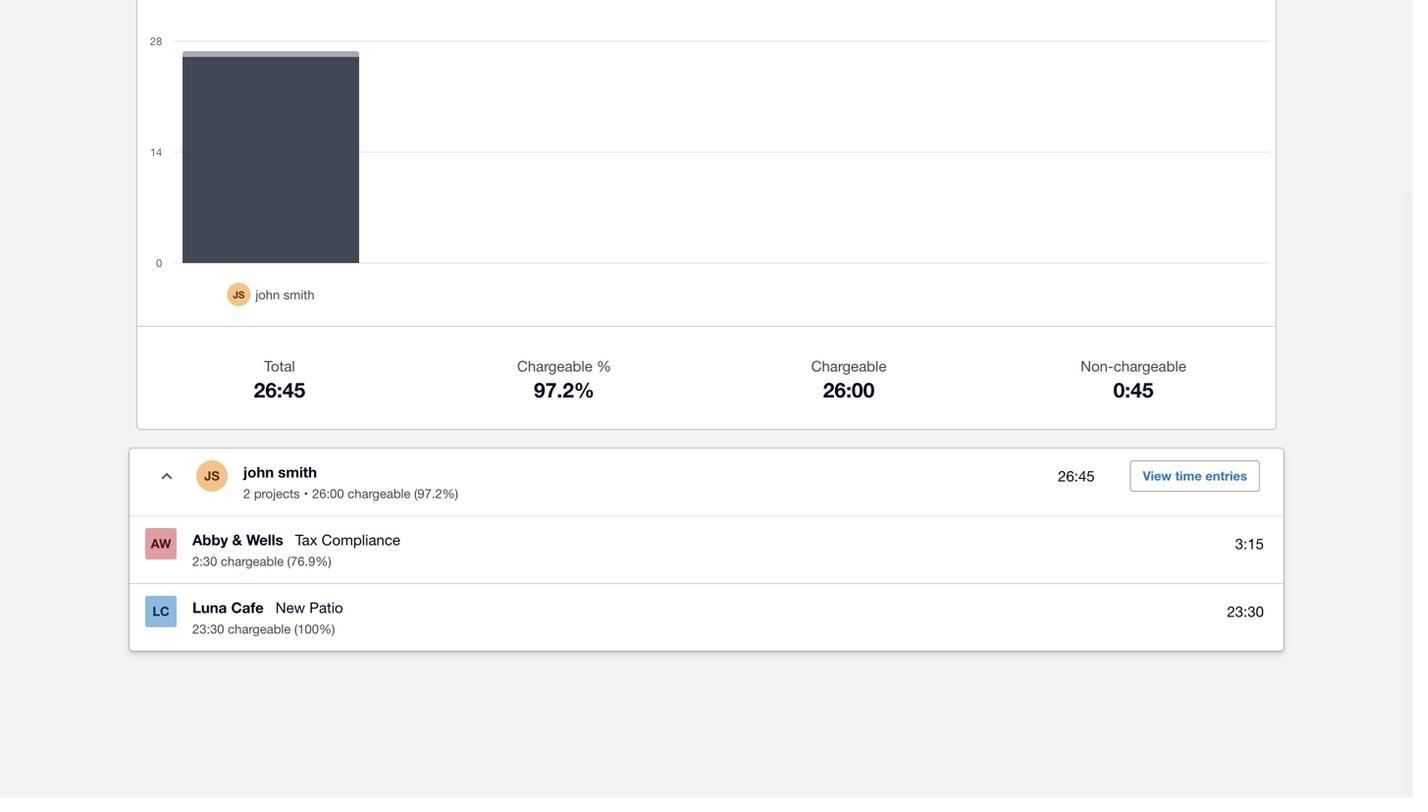 Task type: vqa. For each thing, say whether or not it's contained in the screenshot.
Chargeable corresponding to 97.2%
yes



Task type: locate. For each thing, give the bounding box(es) containing it.
23:30
[[1227, 603, 1264, 620], [192, 621, 224, 637]]

luna cafe
[[192, 599, 264, 616]]

wells
[[246, 531, 283, 549]]

cafe
[[231, 599, 264, 616]]

1 vertical spatial 26:45
[[1058, 467, 1095, 485]]

0 horizontal spatial 23:30
[[192, 621, 224, 637]]

1 horizontal spatial 23:30
[[1227, 603, 1264, 620]]

0 vertical spatial 26:00
[[823, 377, 875, 402]]

chargeable for 26:00
[[811, 357, 887, 374]]

lc
[[152, 604, 169, 619]]

23:30 down 3:15
[[1227, 603, 1264, 620]]

chargeable
[[1114, 357, 1187, 374], [348, 486, 411, 501], [221, 554, 284, 569], [228, 621, 291, 637]]

23:30 down "luna"
[[192, 621, 224, 637]]

2:30
[[192, 554, 217, 569]]

chargeable down "wells"
[[221, 554, 284, 569]]

2:30 chargeable (76.9%)
[[192, 554, 332, 569]]

chargeable inside non-chargeable 0:45
[[1114, 357, 1187, 374]]

(100%)
[[294, 621, 335, 637]]

(97.2%)
[[414, 486, 458, 501]]

chargeable for 97.2%
[[517, 357, 593, 374]]

total
[[264, 357, 295, 374]]

john smith 2 projects • 26:00 chargeable (97.2%)
[[243, 463, 458, 501]]

view time entries link
[[1130, 460, 1260, 492]]

non-chargeable 0:45
[[1081, 357, 1187, 402]]

patio
[[309, 599, 343, 616]]

26:45 left view
[[1058, 467, 1095, 485]]

tax
[[295, 531, 318, 548]]

js
[[204, 468, 220, 483]]

new patio
[[276, 599, 343, 616]]

chargeable up compliance
[[348, 486, 411, 501]]

chargeable up 0:45 at the right of page
[[1114, 357, 1187, 374]]

non-
[[1081, 357, 1114, 374]]

chargeable for (76.9%)
[[221, 554, 284, 569]]

aw
[[151, 536, 171, 551]]

1 horizontal spatial 26:00
[[823, 377, 875, 402]]

1 vertical spatial 23:30
[[192, 621, 224, 637]]

total 26:45
[[254, 357, 305, 402]]

0 vertical spatial 23:30
[[1227, 603, 1264, 620]]

2 chargeable from the left
[[811, 357, 887, 374]]

26:45 down total
[[254, 377, 305, 402]]

chargeable down cafe
[[228, 621, 291, 637]]

abby & wells
[[192, 531, 283, 549]]

view
[[1143, 468, 1172, 483]]

smith
[[278, 463, 317, 481]]

entries
[[1206, 468, 1248, 483]]

chargeable
[[517, 357, 593, 374], [811, 357, 887, 374]]

26:00 inside chargeable 26:00
[[823, 377, 875, 402]]

0 vertical spatial 26:45
[[254, 377, 305, 402]]

23:30 for 23:30
[[1227, 603, 1264, 620]]

chargeable 26:00
[[811, 357, 887, 402]]

view time entries
[[1143, 468, 1248, 483]]

chargeable inside chargeable % 97.2%
[[517, 357, 593, 374]]

1 chargeable from the left
[[517, 357, 593, 374]]

26:00 inside john smith 2 projects • 26:00 chargeable (97.2%)
[[312, 486, 344, 501]]

1 horizontal spatial 26:45
[[1058, 467, 1095, 485]]

26:00
[[823, 377, 875, 402], [312, 486, 344, 501]]

1 horizontal spatial chargeable
[[811, 357, 887, 374]]

97.2%
[[534, 377, 595, 402]]

new
[[276, 599, 305, 616]]

0 horizontal spatial 26:00
[[312, 486, 344, 501]]

1 vertical spatial 26:00
[[312, 486, 344, 501]]

26:45
[[254, 377, 305, 402], [1058, 467, 1095, 485]]

0 horizontal spatial chargeable
[[517, 357, 593, 374]]

0:45
[[1114, 377, 1154, 402]]



Task type: describe. For each thing, give the bounding box(es) containing it.
%
[[597, 357, 612, 374]]

chargeable inside john smith 2 projects • 26:00 chargeable (97.2%)
[[348, 486, 411, 501]]

3:15
[[1236, 535, 1264, 552]]

toggle image
[[161, 473, 172, 480]]

2
[[243, 486, 251, 501]]

23:30 for 23:30 chargeable (100%)
[[192, 621, 224, 637]]

tax compliance
[[295, 531, 400, 548]]

abby
[[192, 531, 228, 549]]

chargeable for 0:45
[[1114, 357, 1187, 374]]

time
[[1176, 468, 1202, 483]]

john
[[243, 463, 274, 481]]

compliance
[[322, 531, 400, 548]]

toggle button
[[147, 456, 187, 496]]

chargeable % 97.2%
[[517, 357, 612, 402]]

23:30 chargeable (100%)
[[192, 621, 335, 637]]

&
[[232, 531, 242, 549]]

(76.9%)
[[287, 554, 332, 569]]

projects
[[254, 486, 300, 501]]

luna
[[192, 599, 227, 616]]

chargeable for (100%)
[[228, 621, 291, 637]]

0 horizontal spatial 26:45
[[254, 377, 305, 402]]

•
[[304, 486, 308, 501]]



